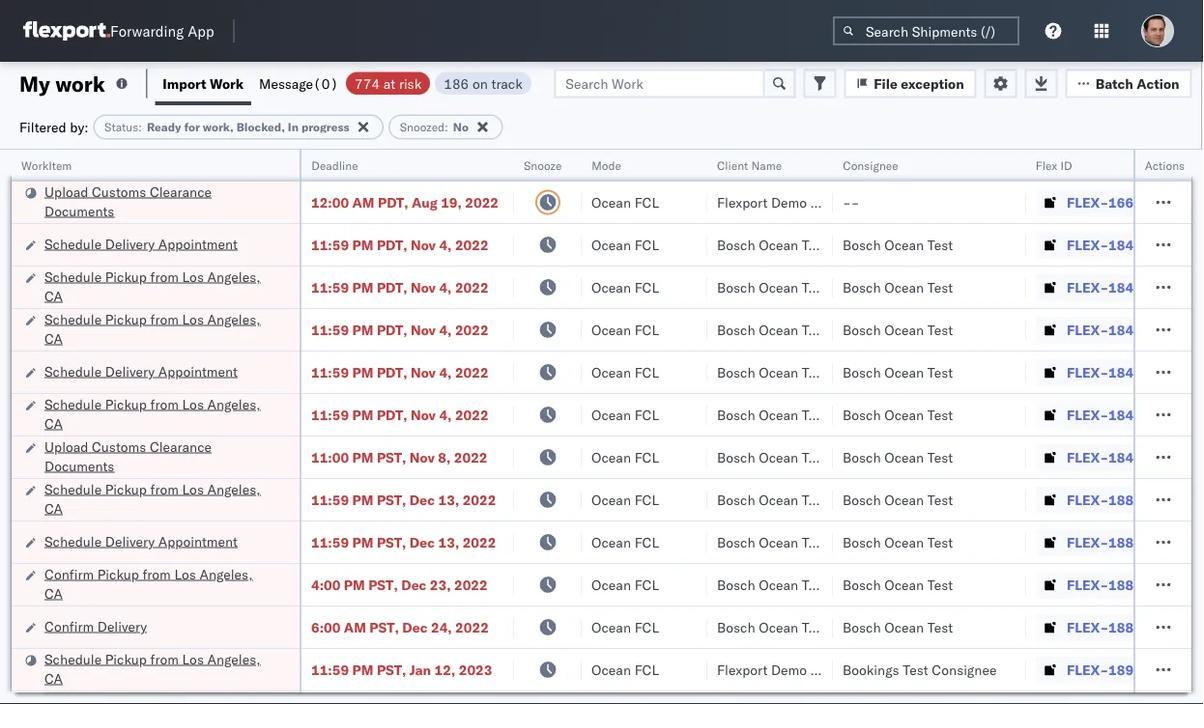 Task type: locate. For each thing, give the bounding box(es) containing it.
186
[[444, 75, 469, 92]]

2 schedule delivery appointment button from the top
[[44, 362, 238, 383]]

0 vertical spatial flexport
[[717, 194, 768, 211]]

flexport demo consignee for bookings
[[717, 662, 876, 679]]

confirm pickup from los angeles, ca link
[[44, 565, 274, 604]]

0 vertical spatial clearance
[[150, 183, 212, 200]]

schedule pickup from los angeles, ca link
[[44, 267, 274, 306], [44, 310, 274, 348], [44, 395, 274, 433], [44, 480, 274, 519], [44, 650, 274, 689]]

0 vertical spatial upload customs clearance documents button
[[44, 182, 274, 223]]

8 schedule from the top
[[44, 651, 102, 668]]

2 4, from the top
[[439, 279, 452, 296]]

1 vertical spatial upload customs clearance documents button
[[44, 437, 274, 478]]

mode button
[[582, 154, 688, 173]]

1 vertical spatial flexport demo consignee
[[717, 662, 876, 679]]

1 1889466 from the top
[[1109, 491, 1167, 508]]

11:59 pm pdt, nov 4, 2022 for 5th schedule pickup from los angeles, ca button from the bottom
[[311, 279, 489, 296]]

6 schedule from the top
[[44, 481, 102, 498]]

: for status
[[138, 120, 142, 134]]

1 ocean fcl from the top
[[592, 194, 659, 211]]

2 customs from the top
[[92, 438, 146, 455]]

upload for 11:00 pm pst, nov 8, 2022
[[44, 438, 88, 455]]

blocked,
[[236, 120, 285, 134]]

2 resize handle column header from the left
[[491, 150, 514, 705]]

schedule delivery appointment for 11:59 pm pst, dec 13, 2022
[[44, 533, 238, 550]]

1 flex-1889466 from the top
[[1067, 491, 1167, 508]]

schedule delivery appointment
[[44, 235, 238, 252], [44, 363, 238, 380], [44, 533, 238, 550]]

upload customs clearance documents link for 12:00 am pdt, aug 19, 2022
[[44, 182, 274, 221]]

4 schedule pickup from los angeles, ca link from the top
[[44, 480, 274, 519]]

2 vertical spatial appointment
[[158, 533, 238, 550]]

schedule delivery appointment button
[[44, 234, 238, 256], [44, 362, 238, 383], [44, 532, 238, 553]]

client name button
[[708, 154, 814, 173]]

5 schedule from the top
[[44, 396, 102, 413]]

0 vertical spatial appointment
[[158, 235, 238, 252]]

work
[[55, 70, 105, 97]]

status
[[104, 120, 138, 134]]

1 vertical spatial documents
[[44, 458, 114, 475]]

schedule delivery appointment link for 11:59 pm pdt, nov 4, 2022
[[44, 362, 238, 381]]

consignee button
[[833, 154, 1007, 173]]

6 flex-1846748 from the top
[[1067, 449, 1167, 466]]

2 appointment from the top
[[158, 363, 238, 380]]

0 vertical spatial schedule delivery appointment link
[[44, 234, 238, 254]]

am right 12:00
[[352, 194, 375, 211]]

resize handle column header for deadline
[[491, 150, 514, 705]]

0 vertical spatial 11:59 pm pst, dec 13, 2022
[[311, 491, 496, 508]]

1 13, from the top
[[438, 491, 459, 508]]

5 11:59 pm pdt, nov 4, 2022 from the top
[[311, 406, 489, 423]]

5 resize handle column header from the left
[[810, 150, 833, 705]]

11:00 pm pst, nov 8, 2022
[[311, 449, 488, 466]]

pst, down 4:00 pm pst, dec 23, 2022
[[370, 619, 399, 636]]

:
[[138, 120, 142, 134], [445, 120, 448, 134]]

resize handle column header for flex id
[[1158, 150, 1181, 705]]

1 schedule pickup from los angeles, ca from the top
[[44, 268, 261, 304]]

4 schedule from the top
[[44, 363, 102, 380]]

clearance
[[150, 183, 212, 200], [150, 438, 212, 455]]

19,
[[441, 194, 462, 211]]

snooze
[[524, 158, 562, 173]]

3 11:59 pm pdt, nov 4, 2022 from the top
[[311, 321, 489, 338]]

3 11:59 from the top
[[311, 321, 349, 338]]

schedule pickup from los angeles, ca link for 5th schedule pickup from los angeles, ca button from the bottom
[[44, 267, 274, 306]]

1 vertical spatial customs
[[92, 438, 146, 455]]

11:59
[[311, 236, 349, 253], [311, 279, 349, 296], [311, 321, 349, 338], [311, 364, 349, 381], [311, 406, 349, 423], [311, 491, 349, 508], [311, 534, 349, 551], [311, 662, 349, 679]]

1 upload customs clearance documents button from the top
[[44, 182, 274, 223]]

--
[[843, 194, 860, 211]]

0 vertical spatial demo
[[771, 194, 807, 211]]

0 vertical spatial documents
[[44, 202, 114, 219]]

0 vertical spatial flexport demo consignee
[[717, 194, 876, 211]]

1 horizontal spatial :
[[445, 120, 448, 134]]

4, for second schedule pickup from los angeles, ca button
[[439, 321, 452, 338]]

flex-1660288 button
[[1036, 189, 1171, 216], [1036, 189, 1171, 216]]

schedule pickup from los angeles, ca button
[[44, 267, 274, 308], [44, 310, 274, 350], [44, 395, 274, 435], [44, 480, 274, 520], [44, 650, 274, 691]]

am for pdt,
[[352, 194, 375, 211]]

consignee
[[843, 158, 898, 173], [811, 194, 876, 211], [811, 662, 876, 679], [932, 662, 997, 679]]

13, down the 8,
[[438, 491, 459, 508]]

4, for schedule delivery appointment button for 11:59 pm pdt, nov 4, 2022
[[439, 364, 452, 381]]

1 vertical spatial schedule delivery appointment
[[44, 363, 238, 380]]

schedule delivery appointment link for 11:59 pm pst, dec 13, 2022
[[44, 532, 238, 551]]

: left ready
[[138, 120, 142, 134]]

2 : from the left
[[445, 120, 448, 134]]

-
[[843, 194, 851, 211], [851, 194, 860, 211]]

6 1846748 from the top
[[1109, 449, 1167, 466]]

schedule
[[44, 235, 102, 252], [44, 268, 102, 285], [44, 311, 102, 328], [44, 363, 102, 380], [44, 396, 102, 413], [44, 481, 102, 498], [44, 533, 102, 550], [44, 651, 102, 668]]

co button
[[1181, 146, 1203, 181]]

pickup inside confirm pickup from los angeles, ca
[[97, 566, 139, 583]]

fcl
[[635, 194, 659, 211], [635, 236, 659, 253], [635, 279, 659, 296], [635, 321, 659, 338], [635, 364, 659, 381], [635, 406, 659, 423], [635, 449, 659, 466], [635, 491, 659, 508], [635, 534, 659, 551], [635, 577, 659, 593], [635, 619, 659, 636], [635, 662, 659, 679]]

(0)
[[313, 75, 338, 92]]

4, for 5th schedule pickup from los angeles, ca button from the bottom
[[439, 279, 452, 296]]

resize handle column header for client name
[[810, 150, 833, 705]]

1 vertical spatial upload customs clearance documents link
[[44, 437, 274, 476]]

ca
[[1191, 193, 1203, 210], [44, 288, 63, 304], [44, 330, 63, 347], [44, 415, 63, 432], [44, 500, 63, 517], [44, 585, 63, 602], [44, 670, 63, 687]]

demo down name
[[771, 194, 807, 211]]

0 vertical spatial customs
[[92, 183, 146, 200]]

confirm down confirm pickup from los angeles, ca
[[44, 618, 94, 635]]

6:00 am pst, dec 24, 2022
[[311, 619, 489, 636]]

1 vertical spatial upload customs clearance documents
[[44, 438, 212, 475]]

1 flex-1846748 from the top
[[1067, 236, 1167, 253]]

2 vertical spatial schedule delivery appointment
[[44, 533, 238, 550]]

4 11:59 from the top
[[311, 364, 349, 381]]

confirm for confirm delivery
[[44, 618, 94, 635]]

los for 3rd schedule pickup from los angeles, ca button from the bottom
[[182, 396, 204, 413]]

upload customs clearance documents link
[[44, 182, 274, 221], [44, 437, 274, 476]]

schedule pickup from los angeles, ca link for 3rd schedule pickup from los angeles, ca button from the bottom
[[44, 395, 274, 433]]

2 confirm from the top
[[44, 618, 94, 635]]

pst, up the 6:00 am pst, dec 24, 2022
[[368, 577, 398, 593]]

11:59 pm pdt, nov 4, 2022
[[311, 236, 489, 253], [311, 279, 489, 296], [311, 321, 489, 338], [311, 364, 489, 381], [311, 406, 489, 423]]

3 schedule delivery appointment link from the top
[[44, 532, 238, 551]]

pst,
[[377, 449, 406, 466], [377, 491, 406, 508], [377, 534, 406, 551], [368, 577, 398, 593], [370, 619, 399, 636], [377, 662, 406, 679]]

customs
[[92, 183, 146, 200], [92, 438, 146, 455]]

8 ocean fcl from the top
[[592, 491, 659, 508]]

1 lh from the top
[[1191, 491, 1203, 508]]

1 confirm from the top
[[44, 566, 94, 583]]

from inside confirm pickup from los angeles, ca
[[143, 566, 171, 583]]

12 fcl from the top
[[635, 662, 659, 679]]

0 vertical spatial upload customs clearance documents
[[44, 183, 212, 219]]

schedule for first schedule pickup from los angeles, ca button from the bottom of the page
[[44, 651, 102, 668]]

upload customs clearance documents button for 12:00 am pdt, aug 19, 2022
[[44, 182, 274, 223]]

appointment for 11:59 pm pdt, nov 4, 2022
[[158, 363, 238, 380]]

confirm
[[44, 566, 94, 583], [44, 618, 94, 635]]

7 schedule from the top
[[44, 533, 102, 550]]

flex
[[1036, 158, 1058, 173]]

1 vertical spatial upload
[[44, 438, 88, 455]]

4 1846748 from the top
[[1109, 364, 1167, 381]]

: left no
[[445, 120, 448, 134]]

1 vertical spatial demo
[[771, 662, 807, 679]]

clearance for 12:00 am pdt, aug 19, 2022
[[150, 183, 212, 200]]

0 vertical spatial upload customs clearance documents link
[[44, 182, 274, 221]]

4:00
[[311, 577, 341, 593]]

1 upload customs clearance documents from the top
[[44, 183, 212, 219]]

4 fcl from the top
[[635, 321, 659, 338]]

1 vertical spatial flexport
[[717, 662, 768, 679]]

1 flexport from the top
[[717, 194, 768, 211]]

13, up 23,
[[438, 534, 459, 551]]

2 upload from the top
[[44, 438, 88, 455]]

12 flex- from the top
[[1067, 662, 1109, 679]]

8 fcl from the top
[[635, 491, 659, 508]]

flexport demo consignee for -
[[717, 194, 876, 211]]

1 - from the left
[[843, 194, 851, 211]]

forwarding
[[110, 22, 184, 40]]

3 schedule delivery appointment from the top
[[44, 533, 238, 550]]

upload customs clearance documents
[[44, 183, 212, 219], [44, 438, 212, 475]]

confirm up confirm delivery
[[44, 566, 94, 583]]

3 ocean fcl from the top
[[592, 279, 659, 296]]

2 demo from the top
[[771, 662, 807, 679]]

1 vertical spatial 11:59 pm pst, dec 13, 2022
[[311, 534, 496, 551]]

resize handle column header
[[276, 150, 300, 705], [491, 150, 514, 705], [559, 150, 582, 705], [684, 150, 708, 705], [810, 150, 833, 705], [1003, 150, 1026, 705], [1158, 150, 1181, 705], [1169, 150, 1192, 705]]

los
[[182, 268, 204, 285], [182, 311, 204, 328], [182, 396, 204, 413], [182, 481, 204, 498], [174, 566, 196, 583], [182, 651, 204, 668]]

dec for confirm pickup from los angeles, ca
[[401, 577, 427, 593]]

mode
[[592, 158, 621, 173]]

5 schedule pickup from los angeles, ca link from the top
[[44, 650, 274, 689]]

11:59 pm pst, jan 12, 2023
[[311, 662, 492, 679]]

11:59 pm pst, dec 13, 2022 up 4:00 pm pst, dec 23, 2022
[[311, 534, 496, 551]]

1 upload from the top
[[44, 183, 88, 200]]

demo for -
[[771, 194, 807, 211]]

0 vertical spatial 13,
[[438, 491, 459, 508]]

pst, left jan
[[377, 662, 406, 679]]

bosch
[[717, 236, 755, 253], [843, 236, 881, 253], [717, 279, 755, 296], [843, 279, 881, 296], [717, 321, 755, 338], [843, 321, 881, 338], [717, 364, 755, 381], [843, 364, 881, 381], [717, 406, 755, 423], [843, 406, 881, 423], [717, 449, 755, 466], [843, 449, 881, 466], [717, 491, 755, 508], [843, 491, 881, 508], [717, 534, 755, 551], [843, 534, 881, 551], [717, 577, 755, 593], [843, 577, 881, 593], [717, 619, 755, 636], [843, 619, 881, 636]]

schedule for 5th schedule pickup from los angeles, ca button from the bottom
[[44, 268, 102, 285]]

upload
[[44, 183, 88, 200], [44, 438, 88, 455]]

2 11:59 pm pdt, nov 4, 2022 from the top
[[311, 279, 489, 296]]

schedule for 11:59 pm pst, dec 13, 2022's schedule delivery appointment button
[[44, 533, 102, 550]]

2 11:59 pm pst, dec 13, 2022 from the top
[[311, 534, 496, 551]]

flex-1889466 for schedule pickup from los angeles, ca
[[1067, 491, 1167, 508]]

0 vertical spatial confirm
[[44, 566, 94, 583]]

12:00
[[311, 194, 349, 211]]

batch action button
[[1066, 69, 1192, 98]]

ocean fcl
[[592, 194, 659, 211], [592, 236, 659, 253], [592, 279, 659, 296], [592, 321, 659, 338], [592, 364, 659, 381], [592, 406, 659, 423], [592, 449, 659, 466], [592, 491, 659, 508], [592, 534, 659, 551], [592, 577, 659, 593], [592, 619, 659, 636], [592, 662, 659, 679]]

am right 6:00
[[344, 619, 366, 636]]

documents for 11:00
[[44, 458, 114, 475]]

13, for schedule delivery appointment
[[438, 534, 459, 551]]

action
[[1137, 75, 1180, 92]]

2 1889466 from the top
[[1109, 534, 1167, 551]]

2 documents from the top
[[44, 458, 114, 475]]

aug
[[412, 194, 438, 211]]

1 schedule delivery appointment link from the top
[[44, 234, 238, 254]]

4,
[[439, 236, 452, 253], [439, 279, 452, 296], [439, 321, 452, 338], [439, 364, 452, 381], [439, 406, 452, 423]]

demo left the bookings
[[771, 662, 807, 679]]

11:00
[[311, 449, 349, 466]]

schedule for 1st schedule delivery appointment button from the top of the page
[[44, 235, 102, 252]]

file exception button
[[844, 69, 977, 98], [844, 69, 977, 98]]

flexport demo consignee
[[717, 194, 876, 211], [717, 662, 876, 679]]

confirm delivery link
[[44, 617, 147, 636]]

dec left 24,
[[402, 619, 428, 636]]

flex-1889466 for confirm pickup from los angeles, ca
[[1067, 577, 1167, 593]]

dec left 23,
[[401, 577, 427, 593]]

bosch ocean test
[[717, 236, 828, 253], [843, 236, 953, 253], [717, 279, 828, 296], [843, 279, 953, 296], [717, 321, 828, 338], [843, 321, 953, 338], [717, 364, 828, 381], [843, 364, 953, 381], [717, 406, 828, 423], [843, 406, 953, 423], [717, 449, 828, 466], [843, 449, 953, 466], [717, 491, 828, 508], [843, 491, 953, 508], [717, 534, 828, 551], [843, 534, 953, 551], [717, 577, 828, 593], [843, 577, 953, 593], [717, 619, 828, 636], [843, 619, 953, 636]]

10 flex- from the top
[[1067, 577, 1109, 593]]

customs for 11:00 pm pst, nov 8, 2022
[[92, 438, 146, 455]]

9 fcl from the top
[[635, 534, 659, 551]]

2 vertical spatial schedule delivery appointment link
[[44, 532, 238, 551]]

1 vertical spatial 13,
[[438, 534, 459, 551]]

3 ce from the top
[[1191, 321, 1203, 338]]

app
[[188, 22, 214, 40]]

1 vertical spatial appointment
[[158, 363, 238, 380]]

flex-1889466
[[1067, 491, 1167, 508], [1067, 534, 1167, 551], [1067, 577, 1167, 593], [1067, 619, 1167, 636]]

0 vertical spatial schedule delivery appointment
[[44, 235, 238, 252]]

Search Work text field
[[554, 69, 765, 98]]

1 vertical spatial schedule delivery appointment button
[[44, 362, 238, 383]]

4 4, from the top
[[439, 364, 452, 381]]

2 schedule pickup from los angeles, ca link from the top
[[44, 310, 274, 348]]

nov
[[411, 236, 436, 253], [411, 279, 436, 296], [411, 321, 436, 338], [411, 364, 436, 381], [411, 406, 436, 423], [410, 449, 435, 466]]

dec up 23,
[[410, 534, 435, 551]]

los inside confirm pickup from los angeles, ca
[[174, 566, 196, 583]]

2 schedule delivery appointment link from the top
[[44, 362, 238, 381]]

1 vertical spatial schedule delivery appointment link
[[44, 362, 238, 381]]

1 schedule pickup from los angeles, ca link from the top
[[44, 267, 274, 306]]

1 ce from the top
[[1191, 236, 1203, 253]]

confirm inside confirm pickup from los angeles, ca
[[44, 566, 94, 583]]

1889466 for schedule delivery appointment
[[1109, 534, 1167, 551]]

1 customs from the top
[[92, 183, 146, 200]]

flexport
[[717, 194, 768, 211], [717, 662, 768, 679]]

ocean
[[592, 194, 631, 211], [592, 236, 631, 253], [759, 236, 799, 253], [885, 236, 924, 253], [592, 279, 631, 296], [759, 279, 799, 296], [885, 279, 924, 296], [592, 321, 631, 338], [759, 321, 799, 338], [885, 321, 924, 338], [592, 364, 631, 381], [759, 364, 799, 381], [885, 364, 924, 381], [592, 406, 631, 423], [759, 406, 799, 423], [885, 406, 924, 423], [592, 449, 631, 466], [759, 449, 799, 466], [885, 449, 924, 466], [592, 491, 631, 508], [759, 491, 799, 508], [885, 491, 924, 508], [592, 534, 631, 551], [759, 534, 799, 551], [885, 534, 924, 551], [592, 577, 631, 593], [759, 577, 799, 593], [885, 577, 924, 593], [592, 619, 631, 636], [759, 619, 799, 636], [885, 619, 924, 636], [592, 662, 631, 679]]

5 flex- from the top
[[1067, 364, 1109, 381]]

1 upload customs clearance documents link from the top
[[44, 182, 274, 221]]

2 upload customs clearance documents link from the top
[[44, 437, 274, 476]]

1 schedule from the top
[[44, 235, 102, 252]]

2 upload customs clearance documents button from the top
[[44, 437, 274, 478]]

am for pst,
[[344, 619, 366, 636]]

4:00 pm pst, dec 23, 2022
[[311, 577, 488, 593]]

11:59 pm pdt, nov 4, 2022 for second schedule pickup from los angeles, ca button
[[311, 321, 489, 338]]

1 demo from the top
[[771, 194, 807, 211]]

schedule delivery appointment button for 11:59 pm pst, dec 13, 2022
[[44, 532, 238, 553]]

2023
[[459, 662, 492, 679]]

11:59 pm pst, dec 13, 2022 for schedule pickup from los angeles, ca
[[311, 491, 496, 508]]

2 vertical spatial schedule delivery appointment button
[[44, 532, 238, 553]]

schedule delivery appointment button for 11:59 pm pdt, nov 4, 2022
[[44, 362, 238, 383]]

ce
[[1191, 236, 1203, 253], [1191, 278, 1203, 295], [1191, 321, 1203, 338], [1191, 363, 1203, 380], [1191, 406, 1203, 423], [1191, 448, 1203, 465]]

5 1846748 from the top
[[1109, 406, 1167, 423]]

13, for schedule pickup from los angeles, ca
[[438, 491, 459, 508]]

confirm delivery
[[44, 618, 147, 635]]

0 vertical spatial am
[[352, 194, 375, 211]]

upload customs clearance documents for 11:00 pm pst, nov 8, 2022
[[44, 438, 212, 475]]

schedule delivery appointment link
[[44, 234, 238, 254], [44, 362, 238, 381], [44, 532, 238, 551]]

from
[[150, 268, 179, 285], [150, 311, 179, 328], [150, 396, 179, 413], [150, 481, 179, 498], [143, 566, 171, 583], [150, 651, 179, 668]]

test
[[802, 236, 828, 253], [928, 236, 953, 253], [802, 279, 828, 296], [928, 279, 953, 296], [802, 321, 828, 338], [928, 321, 953, 338], [802, 364, 828, 381], [928, 364, 953, 381], [802, 406, 828, 423], [928, 406, 953, 423], [802, 449, 828, 466], [928, 449, 953, 466], [802, 491, 828, 508], [928, 491, 953, 508], [802, 534, 828, 551], [928, 534, 953, 551], [802, 577, 828, 593], [928, 577, 953, 593], [802, 619, 828, 636], [928, 619, 953, 636], [903, 662, 929, 679]]

3 schedule delivery appointment button from the top
[[44, 532, 238, 553]]

bookings test consignee
[[843, 662, 997, 679]]

confirm for confirm pickup from los angeles, ca
[[44, 566, 94, 583]]

dec for schedule delivery appointment
[[410, 534, 435, 551]]

delivery
[[105, 235, 155, 252], [105, 363, 155, 380], [105, 533, 155, 550], [97, 618, 147, 635]]

0 vertical spatial schedule delivery appointment button
[[44, 234, 238, 256]]

5 11:59 from the top
[[311, 406, 349, 423]]

1 clearance from the top
[[150, 183, 212, 200]]

11:59 pm pst, dec 13, 2022
[[311, 491, 496, 508], [311, 534, 496, 551]]

dec down 11:00 pm pst, nov 8, 2022
[[410, 491, 435, 508]]

5 4, from the top
[[439, 406, 452, 423]]

3 1889466 from the top
[[1109, 577, 1167, 593]]

2 lh from the top
[[1191, 534, 1203, 550]]

1 schedule delivery appointment from the top
[[44, 235, 238, 252]]

pst, up 4:00 pm pst, dec 23, 2022
[[377, 534, 406, 551]]

6 ce from the top
[[1191, 448, 1203, 465]]

flex-1846748
[[1067, 236, 1167, 253], [1067, 279, 1167, 296], [1067, 321, 1167, 338], [1067, 364, 1167, 381], [1067, 406, 1167, 423], [1067, 449, 1167, 466]]

1 resize handle column header from the left
[[276, 150, 300, 705]]

1 vertical spatial clearance
[[150, 438, 212, 455]]

0 horizontal spatial :
[[138, 120, 142, 134]]

1 vertical spatial am
[[344, 619, 366, 636]]

11:59 pm pst, dec 13, 2022 down 11:00 pm pst, nov 8, 2022
[[311, 491, 496, 508]]

0 vertical spatial upload
[[44, 183, 88, 200]]

flexport for bookings test consignee
[[717, 662, 768, 679]]

upload customs clearance documents for 12:00 am pdt, aug 19, 2022
[[44, 183, 212, 219]]

1 flexport demo consignee from the top
[[717, 194, 876, 211]]

1 vertical spatial confirm
[[44, 618, 94, 635]]

work
[[210, 75, 244, 92]]



Task type: vqa. For each thing, say whether or not it's contained in the screenshot.
Proof
no



Task type: describe. For each thing, give the bounding box(es) containing it.
2 fcl from the top
[[635, 236, 659, 253]]

11 flex- from the top
[[1067, 619, 1109, 636]]

2 schedule pickup from los angeles, ca button from the top
[[44, 310, 274, 350]]

5 schedule pickup from los angeles, ca from the top
[[44, 651, 261, 687]]

lh for confirm pickup from los angeles, ca
[[1191, 576, 1203, 593]]

3 resize handle column header from the left
[[559, 150, 582, 705]]

status : ready for work, blocked, in progress
[[104, 120, 350, 134]]

7 ocean fcl from the top
[[592, 449, 659, 466]]

workitem button
[[12, 154, 280, 173]]

exception
[[901, 75, 964, 92]]

work,
[[203, 120, 234, 134]]

schedule pickup from los angeles, ca link for first schedule pickup from los angeles, ca button from the bottom of the page
[[44, 650, 274, 689]]

batch action
[[1096, 75, 1180, 92]]

6 flex- from the top
[[1067, 406, 1109, 423]]

clearance for 11:00 pm pst, nov 8, 2022
[[150, 438, 212, 455]]

11 fcl from the top
[[635, 619, 659, 636]]

3 flex-1846748 from the top
[[1067, 321, 1167, 338]]

11:59 pm pdt, nov 4, 2022 for 3rd schedule pickup from los angeles, ca button from the bottom
[[311, 406, 489, 423]]

on
[[473, 75, 488, 92]]

flex-1889466 for schedule delivery appointment
[[1067, 534, 1167, 551]]

5 flex-1846748 from the top
[[1067, 406, 1167, 423]]

23,
[[430, 577, 451, 593]]

los for confirm pickup from los angeles, ca button
[[174, 566, 196, 583]]

pst, down 11:00 pm pst, nov 8, 2022
[[377, 491, 406, 508]]

at
[[383, 75, 396, 92]]

upload customs clearance documents link for 11:00 pm pst, nov 8, 2022
[[44, 437, 274, 476]]

2 flex- from the top
[[1067, 236, 1109, 253]]

ca inside confirm pickup from los angeles, ca
[[44, 585, 63, 602]]

demo for bookings
[[771, 662, 807, 679]]

7 flex- from the top
[[1067, 449, 1109, 466]]

deadline
[[311, 158, 358, 173]]

track
[[491, 75, 523, 92]]

2 flex-1846748 from the top
[[1067, 279, 1167, 296]]

7 fcl from the top
[[635, 449, 659, 466]]

: for snoozed
[[445, 120, 448, 134]]

client
[[717, 158, 748, 173]]

customs for 12:00 am pdt, aug 19, 2022
[[92, 183, 146, 200]]

pickup for second schedule pickup from los angeles, ca button
[[105, 311, 147, 328]]

resize handle column header for consignee
[[1003, 150, 1026, 705]]

1 flex- from the top
[[1067, 194, 1109, 211]]

3 1846748 from the top
[[1109, 321, 1167, 338]]

11 ocean fcl from the top
[[592, 619, 659, 636]]

schedule for second schedule pickup from los angeles, ca button
[[44, 311, 102, 328]]

appointment for 11:59 pm pst, dec 13, 2022
[[158, 533, 238, 550]]

4 ocean fcl from the top
[[592, 321, 659, 338]]

1 fcl from the top
[[635, 194, 659, 211]]

2 ce from the top
[[1191, 278, 1203, 295]]

1 schedule pickup from los angeles, ca button from the top
[[44, 267, 274, 308]]

4 1889466 from the top
[[1109, 619, 1167, 636]]

4 schedule pickup from los angeles, ca button from the top
[[44, 480, 274, 520]]

2 - from the left
[[851, 194, 860, 211]]

message
[[259, 75, 313, 92]]

forwarding app link
[[23, 21, 214, 41]]

pickup for 4th schedule pickup from los angeles, ca button from the top
[[105, 481, 147, 498]]

ms
[[1191, 661, 1203, 678]]

4 lh from the top
[[1191, 619, 1203, 636]]

1 schedule delivery appointment button from the top
[[44, 234, 238, 256]]

consignee inside button
[[843, 158, 898, 173]]

delivery inside button
[[97, 618, 147, 635]]

flexport. image
[[23, 21, 110, 41]]

pickup for 3rd schedule pickup from los angeles, ca button from the bottom
[[105, 396, 147, 413]]

1660288
[[1109, 194, 1167, 211]]

2 11:59 from the top
[[311, 279, 349, 296]]

2 schedule pickup from los angeles, ca from the top
[[44, 311, 261, 347]]

pickup for 5th schedule pickup from los angeles, ca button from the bottom
[[105, 268, 147, 285]]

file
[[874, 75, 898, 92]]

8 resize handle column header from the left
[[1169, 150, 1192, 705]]

schedule delivery appointment for 11:59 pm pdt, nov 4, 2022
[[44, 363, 238, 380]]

4 schedule pickup from los angeles, ca from the top
[[44, 481, 261, 517]]

186 on track
[[444, 75, 523, 92]]

schedule pickup from los angeles, ca link for second schedule pickup from los angeles, ca button
[[44, 310, 274, 348]]

1 appointment from the top
[[158, 235, 238, 252]]

name
[[751, 158, 782, 173]]

flex-1660288
[[1067, 194, 1167, 211]]

pst, left the 8,
[[377, 449, 406, 466]]

12:00 am pdt, aug 19, 2022
[[311, 194, 499, 211]]

confirm pickup from los angeles, ca button
[[44, 565, 274, 606]]

pickup for first schedule pickup from los angeles, ca button from the bottom of the page
[[105, 651, 147, 668]]

los for 5th schedule pickup from los angeles, ca button from the bottom
[[182, 268, 204, 285]]

workitem
[[21, 158, 72, 173]]

flex id
[[1036, 158, 1073, 173]]

2 ocean fcl from the top
[[592, 236, 659, 253]]

12,
[[435, 662, 456, 679]]

resize handle column header for mode
[[684, 150, 708, 705]]

documents for 12:00
[[44, 202, 114, 219]]

bookings
[[843, 662, 899, 679]]

flex-1893174
[[1067, 662, 1167, 679]]

3 flex- from the top
[[1067, 279, 1109, 296]]

8 flex- from the top
[[1067, 491, 1109, 508]]

my
[[19, 70, 50, 97]]

9 ocean fcl from the top
[[592, 534, 659, 551]]

1893174
[[1109, 662, 1167, 679]]

import work button
[[155, 62, 251, 105]]

8 11:59 from the top
[[311, 662, 349, 679]]

snoozed : no
[[400, 120, 469, 134]]

flexport for --
[[717, 194, 768, 211]]

schedule for 3rd schedule pickup from los angeles, ca button from the bottom
[[44, 396, 102, 413]]

by:
[[70, 118, 89, 135]]

los for second schedule pickup from los angeles, ca button
[[182, 311, 204, 328]]

ready
[[147, 120, 181, 134]]

snoozed
[[400, 120, 445, 134]]

5 schedule pickup from los angeles, ca button from the top
[[44, 650, 274, 691]]

5 fcl from the top
[[635, 364, 659, 381]]

4 flex-1846748 from the top
[[1067, 364, 1167, 381]]

2 1846748 from the top
[[1109, 279, 1167, 296]]

upload customs clearance documents button for 11:00 pm pst, nov 8, 2022
[[44, 437, 274, 478]]

file exception
[[874, 75, 964, 92]]

schedule for schedule delivery appointment button for 11:59 pm pdt, nov 4, 2022
[[44, 363, 102, 380]]

Search Shipments (/) text field
[[833, 16, 1020, 45]]

import
[[163, 75, 206, 92]]

batch
[[1096, 75, 1134, 92]]

progress
[[301, 120, 350, 134]]

message (0)
[[259, 75, 338, 92]]

3 fcl from the top
[[635, 279, 659, 296]]

6 ocean fcl from the top
[[592, 406, 659, 423]]

6:00
[[311, 619, 341, 636]]

schedule pickup from los angeles, ca link for 4th schedule pickup from los angeles, ca button from the top
[[44, 480, 274, 519]]

los for first schedule pickup from los angeles, ca button from the bottom of the page
[[182, 651, 204, 668]]

in
[[288, 120, 299, 134]]

id
[[1061, 158, 1073, 173]]

deadline button
[[302, 154, 495, 173]]

9 flex- from the top
[[1067, 534, 1109, 551]]

3 schedule pickup from los angeles, ca button from the top
[[44, 395, 274, 435]]

4 ce from the top
[[1191, 363, 1203, 380]]

schedule for 4th schedule pickup from los angeles, ca button from the top
[[44, 481, 102, 498]]

client name
[[717, 158, 782, 173]]

3 schedule pickup from los angeles, ca from the top
[[44, 396, 261, 432]]

actions
[[1145, 158, 1185, 173]]

confirm delivery button
[[44, 617, 147, 638]]

1 11:59 pm pdt, nov 4, 2022 from the top
[[311, 236, 489, 253]]

dec for schedule pickup from los angeles, ca
[[410, 491, 435, 508]]

angeles, inside confirm pickup from los angeles, ca
[[200, 566, 253, 583]]

10 ocean fcl from the top
[[592, 577, 659, 593]]

1 1846748 from the top
[[1109, 236, 1167, 253]]

10 fcl from the top
[[635, 577, 659, 593]]

12 ocean fcl from the top
[[592, 662, 659, 679]]

1889466 for schedule pickup from los angeles, ca
[[1109, 491, 1167, 508]]

jan
[[410, 662, 431, 679]]

1 4, from the top
[[439, 236, 452, 253]]

forwarding app
[[110, 22, 214, 40]]

4 flex- from the top
[[1067, 321, 1109, 338]]

lh for schedule pickup from los angeles, ca
[[1191, 491, 1203, 508]]

my work
[[19, 70, 105, 97]]

7 11:59 from the top
[[311, 534, 349, 551]]

6 fcl from the top
[[635, 406, 659, 423]]

confirm pickup from los angeles, ca
[[44, 566, 253, 602]]

co
[[1191, 150, 1203, 180]]

6 11:59 from the top
[[311, 491, 349, 508]]

upload for 12:00 am pdt, aug 19, 2022
[[44, 183, 88, 200]]

5 ce from the top
[[1191, 406, 1203, 423]]

1 11:59 from the top
[[311, 236, 349, 253]]

4, for 3rd schedule pickup from los angeles, ca button from the bottom
[[439, 406, 452, 423]]

5 ocean fcl from the top
[[592, 364, 659, 381]]

for
[[184, 120, 200, 134]]

8,
[[438, 449, 451, 466]]

resize handle column header for workitem
[[276, 150, 300, 705]]

los for 4th schedule pickup from los angeles, ca button from the top
[[182, 481, 204, 498]]

774
[[355, 75, 380, 92]]

4 flex-1889466 from the top
[[1067, 619, 1167, 636]]

no
[[453, 120, 469, 134]]

risk
[[399, 75, 422, 92]]

774 at risk
[[355, 75, 422, 92]]

filtered
[[19, 118, 66, 135]]

1889466 for confirm pickup from los angeles, ca
[[1109, 577, 1167, 593]]

lh for schedule delivery appointment
[[1191, 534, 1203, 550]]

flex id button
[[1026, 154, 1162, 173]]

pickup for confirm pickup from los angeles, ca button
[[97, 566, 139, 583]]

import work
[[163, 75, 244, 92]]

4 11:59 pm pdt, nov 4, 2022 from the top
[[311, 364, 489, 381]]

24,
[[431, 619, 452, 636]]

11:59 pm pst, dec 13, 2022 for schedule delivery appointment
[[311, 534, 496, 551]]

filtered by:
[[19, 118, 89, 135]]



